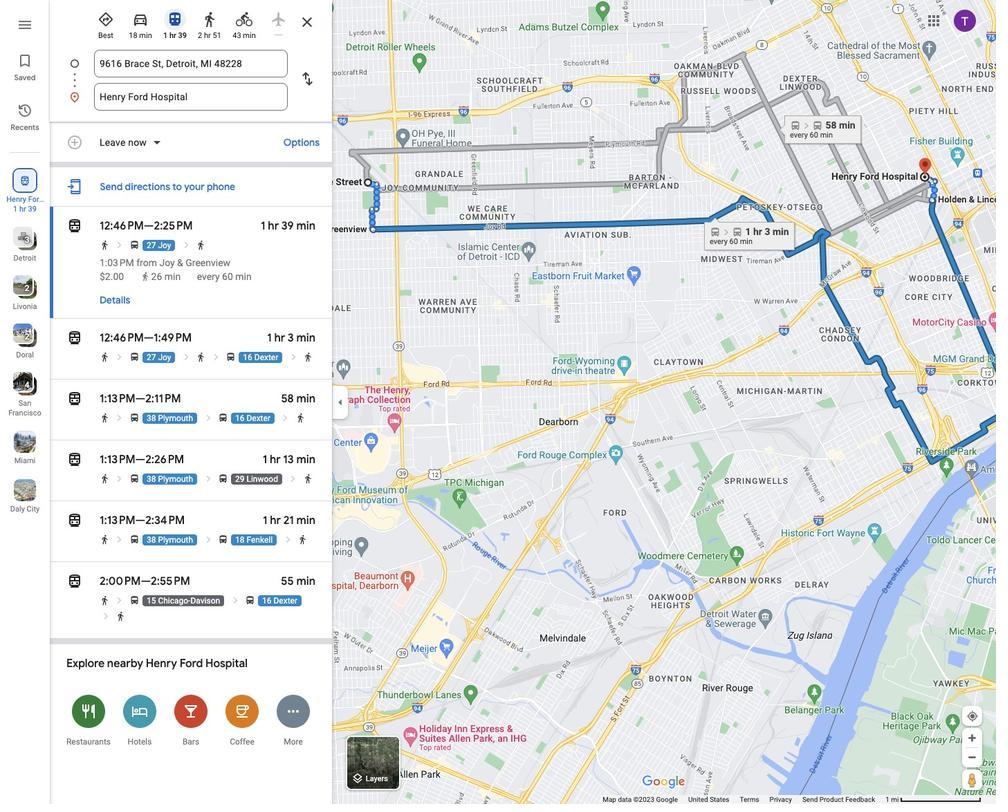 Task type: locate. For each thing, give the bounding box(es) containing it.
1 vertical spatial 27
[[147, 353, 156, 363]]

3 plymouth from the top
[[158, 536, 193, 545]]

walk image down 1:13 pm — 2:11 pm on the left
[[100, 413, 110, 423]]

walk image down 12:46 pm — 1:49 pm
[[100, 352, 110, 363]]

0 vertical spatial 38
[[147, 414, 156, 423]]

0 vertical spatial 38 plymouth
[[147, 414, 193, 423]]

united
[[688, 796, 708, 804]]

1:13 pm left 2:26 pm
[[100, 453, 135, 467]]

0 vertical spatial henry
[[6, 195, 26, 204]]

27
[[147, 241, 156, 250], [147, 353, 156, 363]]

menu image
[[17, 17, 33, 33]]

joy down 2:25 pm
[[158, 241, 171, 250]]

38 plymouth down 2:11 pm
[[147, 414, 193, 423]]

dexter down "55"
[[274, 596, 298, 606]]

39 inside directions main content
[[281, 219, 294, 233]]

more button
[[268, 686, 319, 755]]

recents
[[11, 122, 39, 132]]

12:46 pm down the details at the top
[[100, 331, 144, 345]]

2 vertical spatial joy
[[158, 353, 171, 363]]

3 38 from the top
[[147, 536, 156, 545]]

0 vertical spatial 18
[[129, 31, 137, 40]]

city
[[27, 505, 40, 514]]

send left product
[[803, 796, 818, 804]]

2 vertical spatial 2
[[25, 332, 29, 342]]

chicago-
[[158, 596, 191, 606]]

min
[[139, 31, 152, 40], [243, 31, 256, 40], [296, 219, 316, 233], [165, 271, 181, 282], [235, 271, 252, 282], [296, 331, 316, 345], [296, 392, 316, 406], [296, 453, 316, 467], [296, 514, 316, 528], [296, 575, 316, 589]]

38 plymouth down 2:34 pm on the bottom of page
[[147, 536, 193, 545]]

0 horizontal spatial henry
[[6, 195, 26, 204]]

1 none field from the top
[[100, 50, 282, 77]]

joy down 1:49 pm
[[158, 353, 171, 363]]

explore
[[66, 657, 105, 671]]

—
[[144, 219, 154, 233], [144, 331, 154, 345], [135, 392, 145, 406], [135, 453, 145, 467], [135, 514, 145, 528], [141, 575, 151, 589]]

2 none field from the top
[[100, 83, 282, 111]]

3 1:13 pm from the top
[[100, 514, 135, 528]]

58
[[281, 392, 294, 406]]

list inside google maps element
[[50, 50, 332, 111]]

1 vertical spatial 12:46 pm
[[100, 331, 144, 345]]

1
[[163, 31, 168, 40], [13, 205, 18, 214], [261, 219, 265, 233], [267, 331, 272, 345], [263, 453, 267, 467], [263, 514, 267, 528], [886, 796, 890, 804]]

explore nearby henry ford hospital
[[66, 657, 248, 671]]

plymouth down 2:26 pm
[[158, 475, 193, 484]]

 list
[[0, 0, 50, 805]]

0 horizontal spatial walking image
[[141, 272, 150, 282]]

bus image for 27
[[129, 352, 140, 363]]

26
[[151, 271, 162, 282]]

0 vertical spatial 2
[[198, 31, 202, 40]]

None radio
[[264, 6, 293, 35]]

walk image up 1:03 pm
[[100, 240, 110, 250]]

4 places element
[[15, 379, 29, 392]]

1 horizontal spatial ford
[[180, 657, 203, 671]]

0 vertical spatial none field
[[100, 50, 282, 77]]

terms button
[[740, 796, 759, 805]]

 for 1:13 pm — 2:34 pm
[[66, 511, 83, 531]]

1 vertical spatial joy
[[159, 257, 175, 268]]

2 places element up doral
[[15, 331, 29, 343]]

1 vertical spatial 1 hr 39
[[13, 205, 37, 214]]

terms
[[740, 796, 759, 804]]

2 vertical spatial 39
[[281, 219, 294, 233]]

1 horizontal spatial 18
[[235, 536, 245, 545]]

hospital up 3 places element
[[11, 205, 39, 214]]

 for 1:13 pm — 2:26 pm
[[66, 450, 83, 470]]

18 down driving icon
[[129, 31, 137, 40]]

1 hr 39
[[163, 31, 187, 40], [13, 205, 37, 214]]

feedback
[[846, 796, 875, 804]]

0 vertical spatial 39
[[178, 31, 187, 40]]

zoom in image
[[967, 733, 978, 744]]

1:13 pm left 2:34 pm on the bottom of page
[[100, 514, 135, 528]]

12:46 pm
[[100, 219, 144, 233], [100, 331, 144, 345]]

2 38 plymouth from the top
[[147, 475, 193, 484]]

hr inside radio
[[169, 31, 176, 40]]

walk image for 12:46 pm — 2:25 pm
[[100, 240, 110, 250]]

1 inside radio
[[163, 31, 168, 40]]

privacy button
[[770, 796, 792, 805]]

18 for 18 fenkell
[[235, 536, 245, 545]]

francisco
[[8, 409, 41, 418]]

transit image
[[167, 11, 183, 28], [66, 329, 83, 348], [66, 450, 83, 470], [66, 511, 83, 531]]

send left directions
[[100, 181, 123, 193]]

1 hr 39 min
[[261, 219, 316, 233]]

ford up 3 places element
[[28, 195, 43, 204]]

18 inside directions main content
[[235, 536, 245, 545]]

2 transit image from the top
[[66, 390, 83, 409]]

38 down 1:13 pm — 2:26 pm on the bottom of the page
[[147, 475, 156, 484]]

— up from
[[144, 219, 154, 233]]

1 27 joy from the top
[[147, 241, 171, 250]]

1 horizontal spatial walking image
[[201, 11, 218, 28]]

, then image
[[181, 240, 192, 250], [114, 352, 125, 363], [181, 352, 192, 363], [288, 352, 299, 363], [114, 413, 125, 423], [203, 413, 213, 423], [281, 413, 291, 423], [114, 474, 125, 484], [203, 535, 213, 545], [114, 596, 125, 606], [230, 596, 240, 606], [101, 612, 111, 622]]

— for 2:25 pm
[[144, 219, 154, 233]]

38
[[147, 414, 156, 423], [147, 475, 156, 484], [147, 536, 156, 545]]

2 27 joy from the top
[[147, 353, 171, 363]]

walk image down 2:00 pm
[[100, 596, 110, 606]]

best
[[98, 31, 113, 40]]

walk image
[[196, 240, 206, 250], [196, 352, 206, 363], [303, 352, 314, 363], [295, 413, 306, 423], [100, 474, 110, 484], [116, 612, 126, 622]]

1 horizontal spatial 1 hr 39
[[163, 31, 187, 40]]

1 27 from the top
[[147, 241, 156, 250]]

footer
[[603, 796, 886, 805]]

2:00 pm — 2:55 pm
[[100, 575, 190, 589]]

1 vertical spatial 1:13 pm
[[100, 453, 135, 467]]

joy for 1:49 pm
[[158, 353, 171, 363]]

0 vertical spatial 1 hr 39
[[163, 31, 187, 40]]

1 horizontal spatial hospital
[[206, 657, 248, 671]]

miami
[[14, 457, 35, 466]]

1 hr 39 up starting point 9616 brace st, detroit, mi 48228 field
[[163, 31, 187, 40]]

detroit
[[14, 254, 36, 263]]

1 vertical spatial none field
[[100, 83, 282, 111]]

1 2 places element from the top
[[15, 282, 29, 295]]

12:46 pm for 12:46 pm — 2:25 pm
[[100, 219, 144, 233]]

1:13 pm
[[100, 392, 135, 406], [100, 453, 135, 467], [100, 514, 135, 528]]

4
[[25, 381, 29, 390]]

38 for 2:11 pm
[[147, 414, 156, 423]]

walk image for 2:00 pm — 2:55 pm
[[100, 596, 110, 606]]

bus image
[[129, 240, 140, 250], [129, 413, 140, 423], [218, 413, 228, 423], [129, 474, 140, 484], [218, 474, 228, 484], [129, 535, 140, 545], [129, 596, 140, 606], [245, 596, 255, 606]]

restaurants button
[[63, 686, 114, 755]]

27 joy
[[147, 241, 171, 250], [147, 353, 171, 363]]

transit image right 4
[[66, 390, 83, 409]]

send inside button
[[803, 796, 818, 804]]

1 list item from the top
[[50, 50, 332, 94]]

— for 1:49 pm
[[144, 331, 154, 345]]

16 dexter for 55 min
[[262, 596, 298, 606]]

joy for 2:25 pm
[[158, 241, 171, 250]]

list item down starting point 9616 brace st, detroit, mi 48228 field
[[50, 83, 332, 111]]

none field down starting point 9616 brace st, detroit, mi 48228 field
[[100, 83, 282, 111]]

walk image down 1 hr 13 min
[[303, 474, 313, 484]]

directions main content
[[50, 0, 332, 805]]

3
[[25, 235, 29, 245], [288, 331, 294, 345]]

1 vertical spatial 16 dexter
[[235, 414, 271, 423]]

transit image right 3 places element
[[66, 217, 83, 236]]

options
[[284, 136, 320, 149]]

2 vertical spatial 16 dexter
[[262, 596, 298, 606]]

— for 2:34 pm
[[135, 514, 145, 528]]

, then image
[[114, 240, 125, 250], [211, 352, 221, 363], [203, 474, 213, 484], [288, 474, 298, 484], [114, 535, 125, 545], [283, 535, 293, 545]]

transit image left 2:00 pm
[[66, 572, 83, 592]]

16 dexter down 1 hr 3 min
[[243, 353, 278, 363]]

1 vertical spatial henry
[[146, 657, 177, 671]]

0 vertical spatial send
[[100, 181, 123, 193]]

1 horizontal spatial 39
[[178, 31, 187, 40]]


[[19, 173, 31, 188], [66, 217, 83, 236], [66, 329, 83, 348], [66, 390, 83, 409], [66, 450, 83, 470], [66, 511, 83, 531], [66, 572, 83, 592]]

2 vertical spatial 16
[[262, 596, 272, 606]]

Starting point 9616 Brace St, Detroit, MI 48228 field
[[100, 55, 282, 72]]

walking image inside 2 hr 51 option
[[201, 11, 218, 28]]

walking image left 26
[[141, 272, 150, 282]]

2 horizontal spatial 39
[[281, 219, 294, 233]]

0 horizontal spatial ford
[[28, 195, 43, 204]]

18 fenkell
[[235, 536, 273, 545]]

coffee
[[230, 738, 254, 747]]

plymouth down 2:11 pm
[[158, 414, 193, 423]]

1 vertical spatial 18
[[235, 536, 245, 545]]

list item
[[50, 50, 332, 94], [50, 83, 332, 111]]

san francisco
[[8, 399, 41, 418]]

27 down 12:46 pm — 1:49 pm
[[147, 353, 156, 363]]

1 vertical spatial 38 plymouth
[[147, 475, 193, 484]]

1 vertical spatial 3
[[288, 331, 294, 345]]

bus image for 18
[[218, 535, 228, 545]]

cycling image
[[236, 11, 253, 28]]

none field destination henry ford hospital
[[100, 83, 282, 111]]

0 vertical spatial 2 places element
[[15, 282, 29, 295]]

2 left 51
[[198, 31, 202, 40]]

38 plymouth for 2:26 pm
[[147, 475, 193, 484]]

walking image
[[201, 11, 218, 28], [141, 272, 150, 282]]

0 vertical spatial 1:13 pm
[[100, 392, 135, 406]]

21
[[283, 514, 294, 528]]

1 horizontal spatial henry
[[146, 657, 177, 671]]

0 vertical spatial joy
[[158, 241, 171, 250]]

 for 2:00 pm — 2:55 pm
[[66, 572, 83, 592]]

38 plymouth for 2:34 pm
[[147, 536, 193, 545]]

0 vertical spatial transit image
[[66, 217, 83, 236]]

&
[[177, 257, 183, 268]]

send directions to your phone button
[[93, 173, 242, 201]]

2 vertical spatial transit image
[[66, 572, 83, 592]]

hotels button
[[114, 686, 165, 755]]

0 horizontal spatial 39
[[28, 205, 37, 214]]

plymouth down 2:34 pm on the bottom of page
[[158, 536, 193, 545]]

2 2 places element from the top
[[15, 331, 29, 343]]

0 vertical spatial 3
[[25, 235, 29, 245]]

0 vertical spatial hospital
[[11, 205, 39, 214]]

1 horizontal spatial 3
[[288, 331, 294, 345]]

henry ford hospital
[[6, 195, 43, 214]]

0 vertical spatial 16
[[243, 353, 252, 363]]

walk image down 1:13 pm — 2:34 pm
[[100, 535, 110, 545]]

1 vertical spatial 2
[[25, 284, 29, 293]]

1 horizontal spatial send
[[803, 796, 818, 804]]

2 1:13 pm from the top
[[100, 453, 135, 467]]

more
[[284, 738, 303, 747]]

transit image for 2:00 pm
[[66, 572, 83, 592]]

0 horizontal spatial hospital
[[11, 205, 39, 214]]

1 vertical spatial 27 joy
[[147, 353, 171, 363]]

27 up from
[[147, 241, 156, 250]]

0 vertical spatial 16 dexter
[[243, 353, 278, 363]]

16 dexter up 1 hr 13 min
[[235, 414, 271, 423]]

joy left &
[[159, 257, 175, 268]]

2 places element up livonia
[[15, 282, 29, 295]]

1 vertical spatial hospital
[[206, 657, 248, 671]]

18 left 'fenkell'
[[235, 536, 245, 545]]

1:13 pm for 1:13 pm — 2:26 pm
[[100, 453, 135, 467]]

data
[[618, 796, 632, 804]]

2 vertical spatial plymouth
[[158, 536, 193, 545]]

1 inside  list
[[13, 205, 18, 214]]

0 horizontal spatial 1 hr 39
[[13, 205, 37, 214]]

2 vertical spatial 38 plymouth
[[147, 536, 193, 545]]

walk image for 12:46 pm — 1:49 pm
[[100, 352, 110, 363]]

12:46 pm — 2:25 pm
[[100, 219, 193, 233]]

plymouth for 1:13 pm — 2:11 pm
[[158, 414, 193, 423]]

38 down 1:13 pm — 2:11 pm on the left
[[147, 414, 156, 423]]

2 12:46 pm from the top
[[100, 331, 144, 345]]

1 hr 13 min
[[263, 453, 316, 467]]

38 plymouth down 2:26 pm
[[147, 475, 193, 484]]

1 vertical spatial plymouth
[[158, 475, 193, 484]]

3 up detroit
[[25, 235, 29, 245]]

1:03 pm
[[100, 257, 134, 268]]

0 horizontal spatial send
[[100, 181, 123, 193]]

16 for 55
[[262, 596, 272, 606]]

send inside button
[[100, 181, 123, 193]]

2 places element for doral
[[15, 331, 29, 343]]

1 vertical spatial send
[[803, 796, 818, 804]]

list
[[50, 50, 332, 111]]

2 27 from the top
[[147, 353, 156, 363]]

38 for 2:34 pm
[[147, 536, 156, 545]]

None field
[[100, 50, 282, 77], [100, 83, 282, 111]]

transit image for 12:46 pm — 1:49 pm
[[66, 329, 83, 348]]

1:49 pm
[[154, 331, 192, 345]]

16 dexter for 58 min
[[235, 414, 271, 423]]

walk image for 1:13 pm — 2:11 pm
[[100, 413, 110, 423]]

0 vertical spatial walking image
[[201, 11, 218, 28]]

0 vertical spatial plymouth
[[158, 414, 193, 423]]

reverse starting point and destination image
[[299, 71, 316, 87]]

60
[[222, 271, 233, 282]]

transit image
[[66, 217, 83, 236], [66, 390, 83, 409], [66, 572, 83, 592]]

— up 15
[[141, 575, 151, 589]]

2 up livonia
[[25, 284, 29, 293]]

1 vertical spatial ford
[[180, 657, 203, 671]]

1 38 from the top
[[147, 414, 156, 423]]

footer containing map data ©2023 google
[[603, 796, 886, 805]]

38 for 2:26 pm
[[147, 475, 156, 484]]

2 vertical spatial dexter
[[274, 596, 298, 606]]

henry up 3 places element
[[6, 195, 26, 204]]

1 vertical spatial 39
[[28, 205, 37, 214]]

bus image
[[129, 352, 140, 363], [226, 352, 236, 363], [218, 535, 228, 545]]

18 inside option
[[129, 31, 137, 40]]

18
[[129, 31, 137, 40], [235, 536, 245, 545]]

1 12:46 pm from the top
[[100, 219, 144, 233]]

flights image
[[271, 11, 287, 28]]

43
[[233, 31, 241, 40]]

none field up destination henry ford hospital field
[[100, 50, 282, 77]]

1 vertical spatial transit image
[[66, 390, 83, 409]]

plymouth for 1:13 pm — 2:26 pm
[[158, 475, 193, 484]]

18 min
[[129, 31, 152, 40]]

1 plymouth from the top
[[158, 414, 193, 423]]

1 hr 39 up 3 places element
[[13, 205, 37, 214]]

walking image up 2 hr 51
[[201, 11, 218, 28]]

joy
[[158, 241, 171, 250], [159, 257, 175, 268], [158, 353, 171, 363]]

united states
[[688, 796, 730, 804]]

transit image for 1:13 pm — 2:34 pm
[[66, 511, 83, 531]]

0 vertical spatial 27 joy
[[147, 241, 171, 250]]

55 min
[[281, 575, 316, 589]]

12:46 pm up 1:03 pm
[[100, 219, 144, 233]]

2 list item from the top
[[50, 83, 332, 111]]

0 vertical spatial 12:46 pm
[[100, 219, 144, 233]]

walk image
[[100, 240, 110, 250], [100, 352, 110, 363], [100, 413, 110, 423], [303, 474, 313, 484], [100, 535, 110, 545], [298, 535, 308, 545], [100, 596, 110, 606]]

hr
[[169, 31, 176, 40], [204, 31, 211, 40], [19, 205, 26, 214], [268, 219, 279, 233], [274, 331, 285, 345], [270, 453, 281, 467], [270, 514, 281, 528]]

39
[[178, 31, 187, 40], [28, 205, 37, 214], [281, 219, 294, 233]]

daly
[[10, 505, 25, 514]]

1 vertical spatial 16
[[235, 414, 245, 423]]

1:13 pm left 2:11 pm
[[100, 392, 135, 406]]

2 vertical spatial 38
[[147, 536, 156, 545]]

hr inside  list
[[19, 205, 26, 214]]

27 joy down 12:46 pm — 1:49 pm
[[147, 353, 171, 363]]

henry right nearby
[[146, 657, 177, 671]]

0 horizontal spatial 18
[[129, 31, 137, 40]]

2 vertical spatial 1:13 pm
[[100, 514, 135, 528]]

davison
[[191, 596, 220, 606]]

2 up doral
[[25, 332, 29, 342]]

1 transit image from the top
[[66, 217, 83, 236]]

0 horizontal spatial 3
[[25, 235, 29, 245]]

2
[[198, 31, 202, 40], [25, 284, 29, 293], [25, 332, 29, 342]]

— up 1:13 pm — 2:26 pm on the bottom of the page
[[135, 392, 145, 406]]

2 plymouth from the top
[[158, 475, 193, 484]]

1 38 plymouth from the top
[[147, 414, 193, 423]]

dexter up 1 hr 13 min
[[247, 414, 271, 423]]

3 up 58 at left
[[288, 331, 294, 345]]

2 places element
[[15, 282, 29, 295], [15, 331, 29, 343]]

2 38 from the top
[[147, 475, 156, 484]]

dexter down 1 hr 3 min
[[254, 353, 278, 363]]

39 inside  list
[[28, 205, 37, 214]]

— down 1:13 pm — 2:11 pm on the left
[[135, 453, 145, 467]]

3 38 plymouth from the top
[[147, 536, 193, 545]]

3 transit image from the top
[[66, 572, 83, 592]]

ford up "bars" button
[[180, 657, 203, 671]]

leave
[[100, 137, 126, 148]]

1 vertical spatial 38
[[147, 475, 156, 484]]

1 vertical spatial 2 places element
[[15, 331, 29, 343]]

2 for doral
[[25, 332, 29, 342]]

16 dexter down "55"
[[262, 596, 298, 606]]

38 down 1:13 pm — 2:34 pm
[[147, 536, 156, 545]]

0 vertical spatial ford
[[28, 195, 43, 204]]

list item down 2 hr 51
[[50, 50, 332, 94]]

send product feedback
[[803, 796, 875, 804]]

0 vertical spatial 27
[[147, 241, 156, 250]]

ford
[[28, 195, 43, 204], [180, 657, 203, 671]]

3 inside directions main content
[[288, 331, 294, 345]]

hospital inside henry ford hospital
[[11, 205, 39, 214]]

hospital up coffee button
[[206, 657, 248, 671]]

send
[[100, 181, 123, 193], [803, 796, 818, 804]]

saved button
[[0, 47, 50, 86]]

— down 1:13 pm — 2:26 pm on the bottom of the page
[[135, 514, 145, 528]]

27 joy up from
[[147, 241, 171, 250]]

1 1:13 pm from the top
[[100, 392, 135, 406]]

— up 1:13 pm — 2:11 pm on the left
[[144, 331, 154, 345]]

1 vertical spatial dexter
[[247, 414, 271, 423]]

18 min radio
[[126, 6, 155, 41]]

2 for livonia
[[25, 284, 29, 293]]



Task type: describe. For each thing, give the bounding box(es) containing it.
ford inside henry ford hospital
[[28, 195, 43, 204]]

send for send directions to your phone
[[100, 181, 123, 193]]

livonia
[[13, 302, 37, 311]]

transit image inside 1 hr 39 radio
[[167, 11, 183, 28]]

phone
[[207, 181, 235, 193]]

doral
[[16, 351, 34, 360]]

2:34 pm
[[145, 514, 185, 528]]

1 mi
[[886, 796, 899, 804]]

13
[[283, 453, 294, 467]]

1 vertical spatial walking image
[[141, 272, 150, 282]]

26 min
[[151, 271, 181, 282]]

mi
[[891, 796, 899, 804]]

plymouth for 1:13 pm — 2:34 pm
[[158, 536, 193, 545]]

51
[[213, 31, 221, 40]]

©2023
[[634, 796, 655, 804]]

27 for 2:25 pm
[[147, 241, 156, 250]]

leave now button
[[94, 136, 167, 152]]

Destination Henry Ford Hospital field
[[100, 89, 282, 105]]

1:13 pm — 2:26 pm
[[100, 453, 184, 467]]

send for send product feedback
[[803, 796, 818, 804]]

directions
[[125, 181, 170, 193]]

bars
[[183, 738, 199, 747]]

recents button
[[0, 97, 50, 136]]

27 joy for 1:49 pm
[[147, 353, 171, 363]]

collapse side panel image
[[333, 395, 348, 410]]

2:11 pm
[[145, 392, 181, 406]]

transit image for 12:46 pm
[[66, 217, 83, 236]]

15
[[147, 596, 156, 606]]

1:03 pm from joy & greenview $2.00
[[100, 257, 230, 282]]

— for 2:26 pm
[[135, 453, 145, 467]]

12:46 pm for 12:46 pm — 1:49 pm
[[100, 331, 144, 345]]

29
[[235, 475, 245, 484]]

3 inside 3 places element
[[25, 235, 29, 245]]

transit image for 1:13 pm — 2:26 pm
[[66, 450, 83, 470]]

best travel modes image
[[98, 11, 114, 28]]

18 for 18 min
[[129, 31, 137, 40]]

map
[[603, 796, 616, 804]]

dexter for 58 min
[[247, 414, 271, 423]]

hotels
[[128, 738, 152, 747]]

miami button
[[0, 426, 50, 468]]

$2.00
[[100, 271, 124, 282]]

google account: tyler black  
(blacklashes1000@gmail.com) image
[[954, 9, 976, 32]]

hr inside option
[[204, 31, 211, 40]]

privacy
[[770, 796, 792, 804]]

1 hr 39 inside radio
[[163, 31, 187, 40]]

 for 12:46 pm — 1:49 pm
[[66, 329, 83, 348]]

coffee button
[[217, 686, 268, 755]]

nearby
[[107, 657, 143, 671]]

 for 1:13 pm — 2:11 pm
[[66, 390, 83, 409]]

google
[[656, 796, 678, 804]]

daly city
[[10, 505, 40, 514]]

1 hr 3 min
[[267, 331, 316, 345]]

options button
[[277, 130, 327, 155]]

1 hr 39 inside  list
[[13, 205, 37, 214]]

— for 2:11 pm
[[135, 392, 145, 406]]

leave now option
[[100, 136, 150, 149]]

— for 2:55 pm
[[141, 575, 151, 589]]

1:13 pm for 1:13 pm — 2:34 pm
[[100, 514, 135, 528]]

1:13 pm — 2:11 pm
[[100, 392, 181, 406]]

dexter for 55 min
[[274, 596, 298, 606]]

1:13 pm for 1:13 pm — 2:11 pm
[[100, 392, 135, 406]]

fenkell
[[247, 536, 273, 545]]

55
[[281, 575, 294, 589]]

product
[[820, 796, 844, 804]]

 for 12:46 pm — 2:25 pm
[[66, 217, 83, 236]]

walk image down '1 hr 21 min'
[[298, 535, 308, 545]]

2 hr 51 radio
[[195, 6, 224, 41]]

daly city button
[[0, 474, 50, 517]]

from
[[136, 257, 157, 268]]

united states button
[[688, 796, 730, 805]]

send product feedback button
[[803, 796, 875, 805]]

29 linwood
[[235, 475, 278, 484]]

min inside 43 min radio
[[243, 31, 256, 40]]

map data ©2023 google
[[603, 796, 678, 804]]

43 min radio
[[230, 6, 259, 41]]

3 places element
[[15, 234, 29, 246]]

your
[[184, 181, 205, 193]]

1 hr 39 radio
[[161, 6, 190, 41]]

linwood
[[247, 475, 278, 484]]

bars button
[[165, 686, 217, 755]]

min inside 18 min option
[[139, 31, 152, 40]]

greenview
[[186, 257, 230, 268]]

0 vertical spatial dexter
[[254, 353, 278, 363]]

transit image for 1:13 pm
[[66, 390, 83, 409]]

san
[[18, 399, 31, 408]]

zoom out image
[[967, 753, 978, 763]]

43 min
[[233, 31, 256, 40]]

now
[[128, 137, 147, 148]]

38 plymouth for 2:11 pm
[[147, 414, 193, 423]]

2 places element for livonia
[[15, 282, 29, 295]]

states
[[710, 796, 730, 804]]

2:26 pm
[[145, 453, 184, 467]]

every
[[197, 271, 220, 282]]

details
[[100, 294, 130, 307]]

15 chicago-davison
[[147, 596, 220, 606]]

2 hr 51
[[198, 31, 221, 40]]

details button
[[93, 288, 137, 313]]

 inside list
[[19, 173, 31, 188]]

1:13 pm — 2:34 pm
[[100, 514, 185, 528]]

none field starting point 9616 brace st, detroit, mi 48228
[[100, 50, 282, 77]]

joy inside 1:03 pm from joy & greenview $2.00
[[159, 257, 175, 268]]

1 mi button
[[886, 796, 982, 804]]

27 joy for 2:25 pm
[[147, 241, 171, 250]]

bus image for 16
[[226, 352, 236, 363]]

layers
[[366, 775, 388, 784]]

henry inside directions main content
[[146, 657, 177, 671]]

to
[[172, 181, 182, 193]]

ford inside directions main content
[[180, 657, 203, 671]]

show your location image
[[967, 711, 979, 723]]

show street view coverage image
[[962, 770, 983, 791]]

footer inside google maps element
[[603, 796, 886, 805]]

Best radio
[[91, 6, 120, 41]]

2 inside option
[[198, 31, 202, 40]]

leave now
[[100, 137, 147, 148]]

saved
[[14, 73, 36, 82]]

every 60 min
[[197, 271, 252, 282]]

2:55 pm
[[151, 575, 190, 589]]

2:00 pm
[[100, 575, 141, 589]]

henry inside henry ford hospital
[[6, 195, 26, 204]]

close directions image
[[299, 14, 316, 30]]

driving image
[[132, 11, 149, 28]]

39 inside radio
[[178, 31, 187, 40]]

16 for 58
[[235, 414, 245, 423]]

27 for 1:49 pm
[[147, 353, 156, 363]]

12:46 pm — 1:49 pm
[[100, 331, 192, 345]]

restaurants
[[66, 738, 111, 747]]

send directions to your phone
[[100, 181, 235, 193]]

hospital inside directions main content
[[206, 657, 248, 671]]

google maps element
[[0, 0, 996, 805]]

walk image for 1:13 pm — 2:34 pm
[[100, 535, 110, 545]]



Task type: vqa. For each thing, say whether or not it's contained in the screenshot.
About inside Button
no



